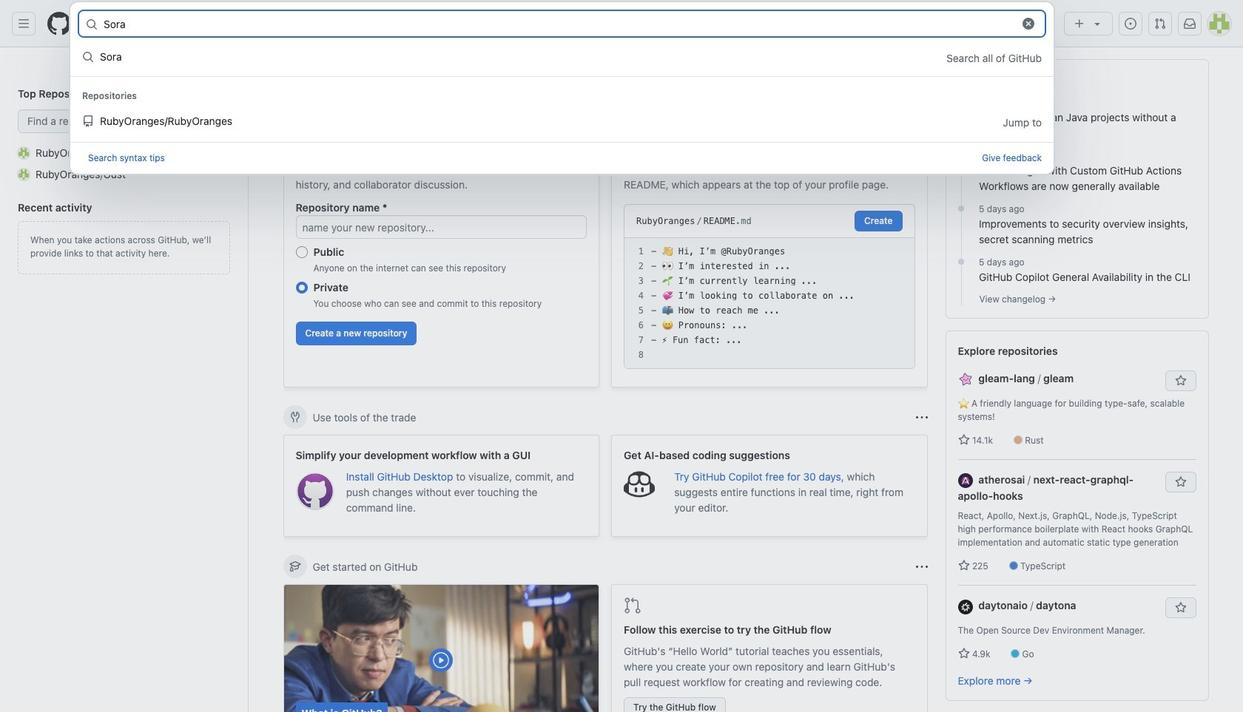 Task type: locate. For each thing, give the bounding box(es) containing it.
0 vertical spatial star this repository image
[[1175, 477, 1187, 489]]

None submit
[[855, 211, 903, 232]]

2 star this repository image from the top
[[1175, 603, 1187, 615]]

why am i seeing this? image
[[916, 562, 928, 573]]

None radio
[[296, 247, 308, 258], [296, 282, 308, 294], [296, 247, 308, 258], [296, 282, 308, 294]]

explore repositories navigation
[[946, 331, 1209, 702]]

dialog
[[70, 1, 1055, 174]]

Top Repositories search field
[[18, 110, 230, 133]]

mortar board image
[[289, 561, 301, 573]]

homepage image
[[47, 12, 71, 36]]

dot fill image
[[956, 150, 968, 161], [956, 203, 968, 215], [956, 256, 968, 268]]

star this repository image
[[1175, 477, 1187, 489], [1175, 603, 1187, 615]]

3 dot fill image from the top
[[956, 256, 968, 268]]

1 star this repository image from the top
[[1175, 477, 1187, 489]]

0 vertical spatial star image
[[958, 561, 970, 573]]

0 vertical spatial dot fill image
[[956, 150, 968, 161]]

2 vertical spatial dot fill image
[[956, 256, 968, 268]]

triangle down image
[[1092, 18, 1104, 30]]

star image down the @daytonaio profile icon
[[958, 649, 970, 661]]

Find a repository… text field
[[18, 110, 230, 133]]

1 vertical spatial star this repository image
[[1175, 603, 1187, 615]]

None text field
[[104, 12, 1014, 36]]

@daytonaio profile image
[[958, 600, 973, 615]]

1 vertical spatial dot fill image
[[956, 203, 968, 215]]

2 star image from the top
[[958, 649, 970, 661]]

1 vertical spatial star image
[[958, 649, 970, 661]]

command palette image
[[1028, 18, 1040, 30]]

what is github? image
[[284, 586, 599, 713]]

star image
[[958, 561, 970, 573], [958, 649, 970, 661]]

1 star image from the top
[[958, 561, 970, 573]]

notifications image
[[1185, 18, 1196, 30]]

star image up the @daytonaio profile icon
[[958, 561, 970, 573]]

star image
[[958, 435, 970, 446]]

star image for the @daytonaio profile icon
[[958, 649, 970, 661]]



Task type: vqa. For each thing, say whether or not it's contained in the screenshot.
COLLAPSE image
no



Task type: describe. For each thing, give the bounding box(es) containing it.
tools image
[[289, 412, 301, 423]]

git pull request image
[[1155, 18, 1167, 30]]

filter image
[[855, 67, 867, 78]]

rubyoranges image
[[18, 147, 30, 159]]

star this repository image for the @daytonaio profile icon
[[1175, 603, 1187, 615]]

github desktop image
[[296, 472, 334, 511]]

@gleam-lang profile image
[[958, 373, 973, 387]]

issue opened image
[[1125, 18, 1137, 30]]

star this repository image for @atherosai profile icon
[[1175, 477, 1187, 489]]

gust image
[[18, 168, 30, 180]]

try the github flow element
[[612, 585, 928, 713]]

@atherosai profile image
[[958, 474, 973, 489]]

1 dot fill image from the top
[[956, 150, 968, 161]]

introduce yourself with a profile readme element
[[612, 127, 928, 388]]

name your new repository... text field
[[296, 215, 587, 239]]

plus image
[[1074, 18, 1086, 30]]

what is github? element
[[283, 585, 600, 713]]

star this repository image
[[1175, 375, 1187, 387]]

explore element
[[946, 59, 1209, 713]]

suggestions list box
[[70, 39, 1054, 142]]

play image
[[433, 652, 450, 670]]

get ai-based coding suggestions element
[[612, 435, 928, 538]]

none submit inside introduce yourself with a profile readme element
[[855, 211, 903, 232]]

git pull request image
[[624, 597, 642, 615]]

2 dot fill image from the top
[[956, 203, 968, 215]]

simplify your development workflow with a gui element
[[283, 435, 600, 538]]

star image for @atherosai profile icon
[[958, 561, 970, 573]]

start a new repository element
[[283, 127, 600, 388]]

why am i seeing this? image
[[916, 412, 928, 424]]



